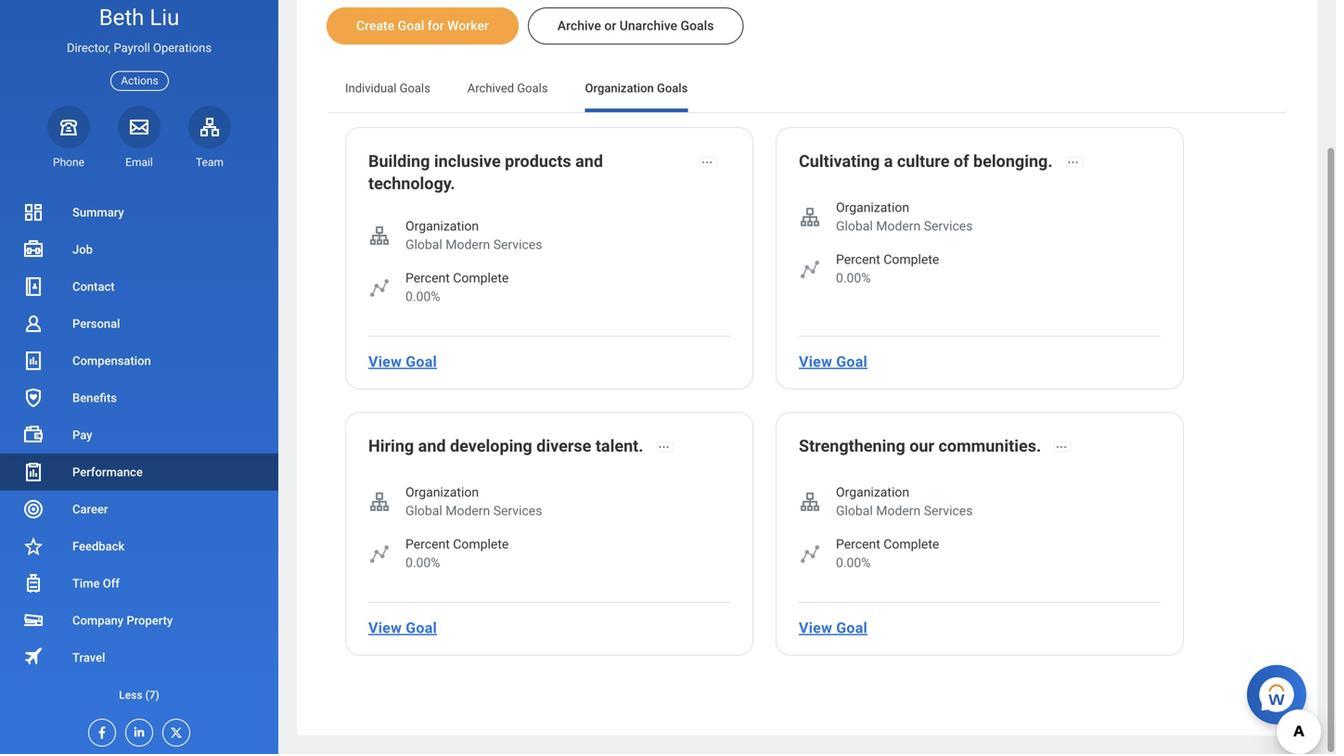 Task type: vqa. For each thing, say whether or not it's contained in the screenshot.
ADEPTAI_DPT1
no



Task type: locate. For each thing, give the bounding box(es) containing it.
cultivating a culture of belonging. element
[[799, 150, 1053, 176]]

complete for our
[[884, 537, 939, 552]]

view goal for building inclusive products and technology.
[[368, 353, 437, 371]]

1 vertical spatial and
[[418, 437, 446, 456]]

global for strengthening
[[836, 503, 873, 519]]

pay image
[[22, 424, 45, 446]]

cultivating a culture of belonging.
[[799, 152, 1053, 171]]

org chart image
[[799, 206, 821, 228], [368, 225, 391, 247], [368, 491, 391, 513], [799, 491, 821, 513]]

performance
[[72, 465, 143, 479]]

goals for archived goals
[[517, 81, 548, 95]]

career image
[[22, 498, 45, 521]]

phone
[[53, 156, 84, 169]]

organization global modern services down building inclusive products and technology.
[[406, 219, 542, 252]]

culture
[[897, 152, 950, 171]]

global
[[836, 219, 873, 234], [406, 237, 442, 252], [406, 503, 442, 519], [836, 503, 873, 519]]

1 related actions image from the left
[[658, 441, 671, 454]]

services for products
[[493, 237, 542, 252]]

services down strengthening our communities. element at the bottom right of page
[[924, 503, 973, 519]]

personal image
[[22, 313, 45, 335]]

view
[[368, 353, 402, 371], [799, 353, 833, 371], [368, 619, 402, 637], [799, 619, 833, 637]]

performance link
[[0, 454, 278, 491]]

organization
[[585, 81, 654, 95], [836, 200, 910, 215], [406, 219, 479, 234], [406, 485, 479, 500], [836, 485, 910, 500]]

goals right individual at the top
[[400, 81, 430, 95]]

0 horizontal spatial and
[[418, 437, 446, 456]]

complete
[[884, 252, 939, 267], [453, 271, 509, 286], [453, 537, 509, 552], [884, 537, 939, 552]]

company
[[72, 614, 124, 628]]

for
[[428, 18, 444, 33]]

percent for hiring
[[406, 537, 450, 552]]

travel image
[[22, 645, 45, 668]]

goals right archived
[[517, 81, 548, 95]]

archive
[[558, 18, 601, 33]]

0.00% for strengthening
[[836, 555, 871, 571]]

time off link
[[0, 565, 278, 602]]

feedback link
[[0, 528, 278, 565]]

benefits image
[[22, 387, 45, 409]]

services down of
[[924, 219, 973, 234]]

global modern services element down building inclusive products and technology.
[[406, 236, 542, 254]]

0 vertical spatial and
[[576, 152, 603, 171]]

time
[[72, 577, 100, 591]]

view for cultivating a culture of belonging.
[[799, 353, 833, 371]]

goals for organization goals
[[657, 81, 688, 95]]

c line image
[[368, 543, 391, 565]]

personal link
[[0, 305, 278, 342]]

organization global modern services down a
[[836, 200, 973, 234]]

1 horizontal spatial related actions image
[[1055, 441, 1068, 454]]

related actions image for building inclusive products and technology.
[[701, 156, 714, 169]]

view for building inclusive products and technology.
[[368, 353, 402, 371]]

and right hiring
[[418, 437, 446, 456]]

time off
[[72, 577, 120, 591]]

related actions image right 'talent.'
[[658, 441, 671, 454]]

liu
[[150, 4, 179, 31]]

percent
[[836, 252, 881, 267], [406, 271, 450, 286], [406, 537, 450, 552], [836, 537, 881, 552]]

hiring and developing diverse talent.
[[368, 437, 644, 456]]

team link
[[188, 106, 231, 170]]

global down strengthening
[[836, 503, 873, 519]]

feedback
[[72, 540, 125, 554]]

linkedin image
[[126, 720, 147, 740]]

0.00% element
[[836, 269, 939, 288], [406, 288, 509, 306], [406, 554, 509, 573], [836, 554, 939, 573]]

global modern services element
[[836, 217, 973, 236], [406, 236, 542, 254], [406, 502, 542, 521], [836, 502, 973, 521]]

2 related actions image from the left
[[1067, 156, 1080, 169]]

percent complete 0.00% for a
[[836, 252, 939, 286]]

organization global modern services
[[836, 200, 973, 234], [406, 219, 542, 252], [406, 485, 542, 519], [836, 485, 973, 519]]

unarchive
[[620, 18, 678, 33]]

organization for of
[[836, 200, 910, 215]]

actions
[[121, 74, 159, 87]]

view goal button for hiring and developing diverse talent.
[[361, 610, 445, 647]]

organization down technology.
[[406, 219, 479, 234]]

goal
[[398, 18, 424, 33], [406, 353, 437, 371], [836, 353, 868, 371], [406, 619, 437, 637], [836, 619, 868, 637]]

related actions image for strengthening our communities.
[[1055, 441, 1068, 454]]

modern
[[876, 219, 921, 234], [446, 237, 490, 252], [446, 503, 490, 519], [876, 503, 921, 519]]

goals
[[681, 18, 714, 33], [400, 81, 430, 95], [517, 81, 548, 95], [657, 81, 688, 95]]

goals down unarchive
[[657, 81, 688, 95]]

org chart image down cultivating at the right of the page
[[799, 206, 821, 228]]

services down building inclusive products and technology. element
[[493, 237, 542, 252]]

0.00%
[[836, 271, 871, 286], [406, 289, 440, 304], [406, 555, 440, 571], [836, 555, 871, 571]]

compensation image
[[22, 350, 45, 372]]

archive or unarchive goals
[[558, 18, 714, 33]]

related actions image
[[658, 441, 671, 454], [1055, 441, 1068, 454]]

summary link
[[0, 194, 278, 231]]

org chart image up c line icon
[[368, 491, 391, 513]]

percent complete 0.00% for and
[[406, 537, 509, 571]]

global modern services element down strengthening our communities. element at the bottom right of page
[[836, 502, 973, 521]]

1 related actions image from the left
[[701, 156, 714, 169]]

goals right unarchive
[[681, 18, 714, 33]]

related actions image
[[701, 156, 714, 169], [1067, 156, 1080, 169]]

strengthening
[[799, 437, 906, 456]]

belonging.
[[974, 152, 1053, 171]]

c line image
[[799, 258, 821, 280], [368, 277, 391, 299], [799, 543, 821, 565]]

percent complete 0.00%
[[836, 252, 939, 286], [406, 271, 509, 304], [406, 537, 509, 571], [836, 537, 939, 571]]

organization global modern services down strengthening our communities. element at the bottom right of page
[[836, 485, 973, 519]]

company property image
[[22, 610, 45, 632]]

global modern services element down the cultivating a culture of belonging. element
[[836, 217, 973, 236]]

view for strengthening our communities.
[[799, 619, 833, 637]]

view goal for strengthening our communities.
[[799, 619, 868, 637]]

org chart image for hiring and developing diverse talent.
[[368, 491, 391, 513]]

building inclusive products and technology. element
[[368, 150, 687, 199]]

services down hiring and developing diverse talent. "element"
[[493, 503, 542, 519]]

organization goals
[[585, 81, 688, 95]]

global for hiring
[[406, 503, 442, 519]]

facebook image
[[89, 720, 110, 741]]

organization global modern services for a
[[836, 200, 973, 234]]

individual
[[345, 81, 397, 95]]

of
[[954, 152, 969, 171]]

organization down developing
[[406, 485, 479, 500]]

view goal button
[[361, 343, 445, 381], [792, 343, 875, 381], [361, 610, 445, 647], [792, 610, 875, 647]]

and right products
[[576, 152, 603, 171]]

tab list containing individual goals
[[327, 68, 1288, 112]]

career link
[[0, 491, 278, 528]]

contact link
[[0, 268, 278, 305]]

1 horizontal spatial related actions image
[[1067, 156, 1080, 169]]

organization down strengthening
[[836, 485, 910, 500]]

list
[[0, 194, 278, 714]]

modern down strengthening our communities. element at the bottom right of page
[[876, 503, 921, 519]]

benefits
[[72, 391, 117, 405]]

c line image for cultivating a culture of belonging.
[[799, 258, 821, 280]]

0 horizontal spatial related actions image
[[701, 156, 714, 169]]

2 related actions image from the left
[[1055, 441, 1068, 454]]

organization down a
[[836, 200, 910, 215]]

org chart image down strengthening
[[799, 491, 821, 513]]

director,
[[67, 41, 111, 55]]

services
[[924, 219, 973, 234], [493, 237, 542, 252], [493, 503, 542, 519], [924, 503, 973, 519]]

worker
[[447, 18, 489, 33]]

job image
[[22, 239, 45, 261]]

0 horizontal spatial related actions image
[[658, 441, 671, 454]]

email button
[[118, 106, 161, 170]]

modern down a
[[876, 219, 921, 234]]

global modern services element down developing
[[406, 502, 542, 521]]

global down technology.
[[406, 237, 442, 252]]

tab list
[[327, 68, 1288, 112]]

strengthening our communities. element
[[799, 435, 1042, 461]]

related actions image for hiring and developing diverse talent.
[[658, 441, 671, 454]]

view goal
[[368, 353, 437, 371], [799, 353, 868, 371], [368, 619, 437, 637], [799, 619, 868, 637]]

modern for inclusive
[[446, 237, 490, 252]]

global down cultivating at the right of the page
[[836, 219, 873, 234]]

products
[[505, 152, 571, 171]]

less (7) button
[[0, 677, 278, 714]]

organization for and
[[406, 219, 479, 234]]

modern down developing
[[446, 503, 490, 519]]

modern for and
[[446, 503, 490, 519]]

complete for and
[[453, 537, 509, 552]]

global modern services element for our
[[836, 502, 973, 521]]

org chart image down technology.
[[368, 225, 391, 247]]

org chart image for cultivating a culture of belonging.
[[799, 206, 821, 228]]

company property link
[[0, 602, 278, 639]]

1 horizontal spatial and
[[576, 152, 603, 171]]

goals inside button
[[681, 18, 714, 33]]

modern down building inclusive products and technology.
[[446, 237, 490, 252]]

services for developing
[[493, 503, 542, 519]]

organization global modern services down developing
[[406, 485, 542, 519]]

related actions image right communities.
[[1055, 441, 1068, 454]]

0.00% for hiring
[[406, 555, 440, 571]]

(7)
[[145, 689, 159, 702]]

our
[[910, 437, 935, 456]]

contact
[[72, 280, 115, 294]]

c line image for strengthening our communities.
[[799, 543, 821, 565]]

and
[[576, 152, 603, 171], [418, 437, 446, 456]]

technology.
[[368, 174, 455, 194]]

company property
[[72, 614, 173, 628]]

global down hiring
[[406, 503, 442, 519]]

email
[[125, 156, 153, 169]]

travel link
[[0, 639, 278, 677]]

building
[[368, 152, 430, 171]]

create goal for worker
[[356, 18, 489, 33]]

inclusive
[[434, 152, 501, 171]]



Task type: describe. For each thing, give the bounding box(es) containing it.
global modern services element for and
[[406, 502, 542, 521]]

goal for technology.
[[406, 353, 437, 371]]

view for hiring and developing diverse talent.
[[368, 619, 402, 637]]

archive or unarchive goals button
[[528, 7, 744, 45]]

0.00% element for inclusive
[[406, 288, 509, 306]]

director, payroll operations
[[67, 41, 212, 55]]

percent complete 0.00% for our
[[836, 537, 939, 571]]

strengthening our communities.
[[799, 437, 1042, 456]]

less
[[119, 689, 143, 702]]

beth
[[99, 4, 144, 31]]

mail image
[[128, 116, 150, 138]]

email beth liu element
[[118, 155, 161, 170]]

job
[[72, 243, 93, 257]]

summary image
[[22, 201, 45, 224]]

view goal for cultivating a culture of belonging.
[[799, 353, 868, 371]]

percent for building
[[406, 271, 450, 286]]

time off image
[[22, 573, 45, 595]]

team
[[196, 156, 224, 169]]

phone beth liu element
[[47, 155, 90, 170]]

less (7) button
[[0, 684, 278, 707]]

x image
[[163, 720, 184, 741]]

phone image
[[56, 116, 82, 138]]

view goal for hiring and developing diverse talent.
[[368, 619, 437, 637]]

0.00% for building
[[406, 289, 440, 304]]

operations
[[153, 41, 212, 55]]

pay
[[72, 428, 92, 442]]

talent.
[[596, 437, 644, 456]]

org chart image for building inclusive products and technology.
[[368, 225, 391, 247]]

percent for strengthening
[[836, 537, 881, 552]]

compensation
[[72, 354, 151, 368]]

performance image
[[22, 461, 45, 484]]

complete for inclusive
[[453, 271, 509, 286]]

0.00% element for a
[[836, 269, 939, 288]]

goals for individual goals
[[400, 81, 430, 95]]

global modern services element for inclusive
[[406, 236, 542, 254]]

feedback image
[[22, 535, 45, 558]]

organization global modern services for our
[[836, 485, 973, 519]]

personal
[[72, 317, 120, 331]]

contact image
[[22, 276, 45, 298]]

complete for a
[[884, 252, 939, 267]]

organization global modern services for and
[[406, 485, 542, 519]]

percent complete 0.00% for inclusive
[[406, 271, 509, 304]]

communities.
[[939, 437, 1042, 456]]

modern for a
[[876, 219, 921, 234]]

navigation pane region
[[0, 0, 278, 755]]

list containing summary
[[0, 194, 278, 714]]

0.00% element for our
[[836, 554, 939, 573]]

phone button
[[47, 106, 90, 170]]

services for culture
[[924, 219, 973, 234]]

percent for cultivating
[[836, 252, 881, 267]]

create goal for worker button
[[327, 7, 519, 45]]

less (7)
[[119, 689, 159, 702]]

career
[[72, 503, 108, 516]]

benefits link
[[0, 380, 278, 417]]

payroll
[[114, 41, 150, 55]]

services for communities.
[[924, 503, 973, 519]]

actions button
[[111, 71, 169, 91]]

property
[[127, 614, 173, 628]]

pay link
[[0, 417, 278, 454]]

goal for talent.
[[406, 619, 437, 637]]

developing
[[450, 437, 532, 456]]

compensation link
[[0, 342, 278, 380]]

off
[[103, 577, 120, 591]]

view team image
[[199, 116, 221, 138]]

modern for our
[[876, 503, 921, 519]]

archived goals
[[468, 81, 548, 95]]

job link
[[0, 231, 278, 268]]

diverse
[[537, 437, 592, 456]]

global for building
[[406, 237, 442, 252]]

organization down or at the left of page
[[585, 81, 654, 95]]

cultivating
[[799, 152, 880, 171]]

view goal button for strengthening our communities.
[[792, 610, 875, 647]]

and inside building inclusive products and technology.
[[576, 152, 603, 171]]

view goal button for cultivating a culture of belonging.
[[792, 343, 875, 381]]

archived
[[468, 81, 514, 95]]

organization for diverse
[[406, 485, 479, 500]]

organization global modern services for inclusive
[[406, 219, 542, 252]]

building inclusive products and technology.
[[368, 152, 603, 194]]

goal for belonging.
[[836, 353, 868, 371]]

summary
[[72, 206, 124, 219]]

individual goals
[[345, 81, 430, 95]]

related actions image for cultivating a culture of belonging.
[[1067, 156, 1080, 169]]

beth liu
[[99, 4, 179, 31]]

hiring
[[368, 437, 414, 456]]

0.00% for cultivating
[[836, 271, 871, 286]]

hiring and developing diverse talent. element
[[368, 435, 644, 461]]

global modern services element for a
[[836, 217, 973, 236]]

or
[[605, 18, 616, 33]]

a
[[884, 152, 893, 171]]

0.00% element for and
[[406, 554, 509, 573]]

global for cultivating
[[836, 219, 873, 234]]

view goal button for building inclusive products and technology.
[[361, 343, 445, 381]]

team beth liu element
[[188, 155, 231, 170]]

org chart image for strengthening our communities.
[[799, 491, 821, 513]]

create
[[356, 18, 395, 33]]

and inside "element"
[[418, 437, 446, 456]]

travel
[[72, 651, 105, 665]]

c line image for building inclusive products and technology.
[[368, 277, 391, 299]]



